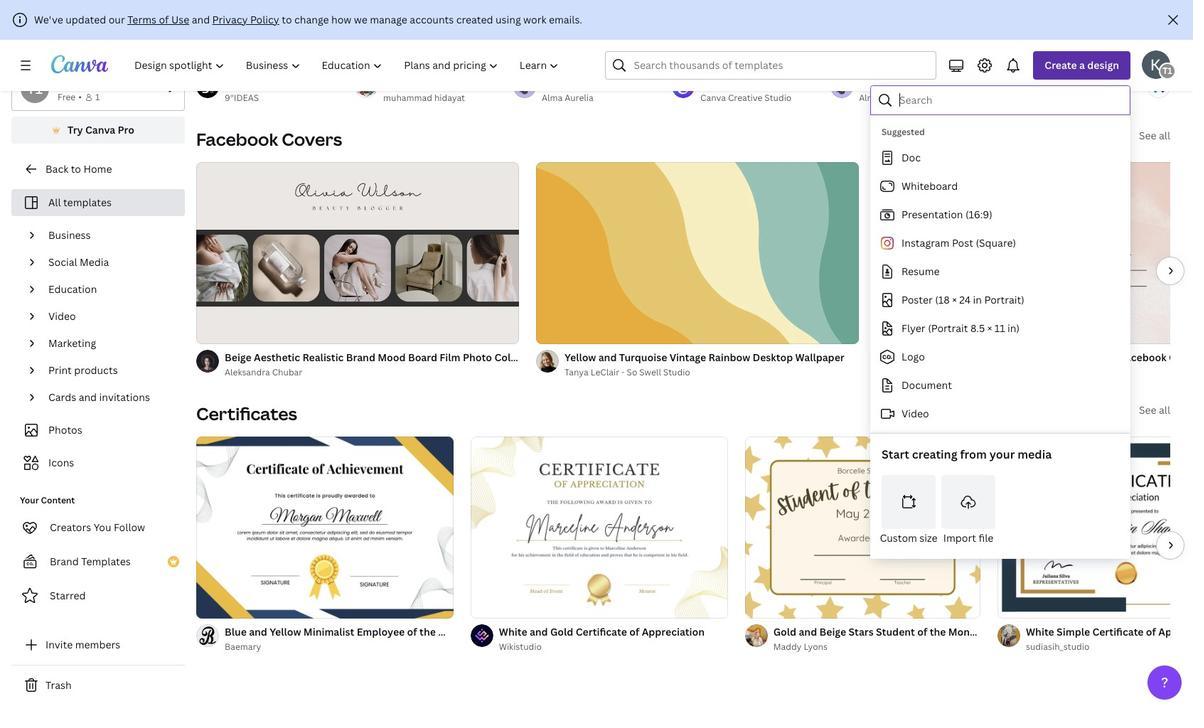 Task type: describe. For each thing, give the bounding box(es) containing it.
black and white minimalist typograp
[[1018, 76, 1194, 90]]

aesthetic
[[254, 351, 300, 364]]

print products
[[48, 363, 118, 377]]

certificate inside white simple certificate of apprec sudiasih_studio
[[1093, 625, 1144, 639]]

1 vertical spatial ×
[[988, 322, 993, 335]]

creators you follow link
[[11, 514, 185, 542]]

pink watercolor background business name facebook cove
[[905, 351, 1194, 364]]

post
[[952, 236, 974, 250]]

print
[[48, 363, 72, 377]]

1
[[95, 91, 100, 103]]

presentation
[[902, 208, 963, 221]]

canva creative studio link
[[701, 91, 814, 105]]

poster (18 × 24 in portrait) link
[[871, 286, 1131, 314]]

canva inside 'link'
[[701, 92, 726, 104]]

8.5
[[971, 322, 985, 335]]

retro
[[955, 76, 981, 90]]

instagram post (square) link
[[871, 229, 1131, 257]]

and for black and white minimalist typograp
[[1047, 76, 1065, 90]]

minimalist for typograp
[[1098, 76, 1149, 90]]

muhammad hidayat
[[383, 92, 465, 104]]

sudiasih_studio link
[[1026, 640, 1194, 654]]

a
[[1080, 58, 1085, 72]]

education link
[[43, 276, 176, 303]]

team 1 element inside switch to another team button
[[21, 75, 49, 103]]

business inside 'link'
[[1045, 351, 1087, 364]]

gold inside gold and beige stars student of the month school award maddy lyons
[[774, 625, 797, 639]]

brand templates
[[50, 555, 131, 568]]

gold and beige stars student of the month school award link
[[774, 625, 1049, 640]]

pink
[[905, 351, 926, 364]]

award
[[1019, 625, 1049, 639]]

blue and yellow minimalist employee of the month certificate baemary
[[225, 625, 524, 653]]

covers
[[282, 127, 342, 151]]

instagram post (square)
[[902, 236, 1017, 250]]

flyer (portrait 8.5 × 11 in)
[[902, 322, 1020, 335]]

work
[[524, 13, 547, 26]]

create
[[1045, 58, 1077, 72]]

9"ideas link
[[225, 91, 338, 105]]

1 alma from the left
[[542, 92, 563, 104]]

certificate inside the white and gold certificate of appreciation wikistudio
[[576, 625, 627, 639]]

collage
[[495, 351, 531, 364]]

wallpaper
[[796, 351, 845, 364]]

marketing
[[48, 336, 96, 350]]

and right use
[[192, 13, 210, 26]]

team 1 element inside t1 popup button
[[1159, 63, 1177, 80]]

0 vertical spatial search search field
[[634, 52, 928, 79]]

icons
[[48, 456, 74, 469]]

mood
[[378, 351, 406, 364]]

creating
[[912, 447, 958, 462]]

the for student
[[930, 625, 946, 639]]

muhammad
[[383, 92, 432, 104]]

and for gold and beige stars student of the month school award maddy lyons
[[799, 625, 817, 639]]

presentation (16:9)
[[902, 208, 993, 221]]

brand templates link
[[11, 548, 185, 576]]

the for employee
[[420, 625, 436, 639]]

see all for facebook covers
[[1139, 129, 1171, 142]]

wikistudio link
[[499, 640, 728, 654]]

maddy
[[774, 641, 802, 653]]

document link
[[871, 371, 1131, 400]]

of left use
[[159, 13, 169, 26]]

in)
[[1008, 322, 1020, 335]]

creators
[[50, 521, 91, 534]]

black for black white simple retro paris varsity t-shirt alma aurelia
[[859, 76, 886, 90]]

0 horizontal spatial business
[[48, 228, 91, 242]]

education
[[48, 282, 97, 296]]

simple inside white simple certificate of apprec sudiasih_studio
[[1057, 625, 1091, 639]]

whiteboard link
[[871, 172, 1131, 201]]

start
[[882, 447, 910, 462]]

invite
[[46, 638, 73, 652]]

of inside blue and yellow minimalist employee of the month certificate baemary
[[407, 625, 417, 639]]

home
[[83, 162, 112, 176]]

0 horizontal spatial facebook
[[196, 127, 278, 151]]

apprec
[[1159, 625, 1194, 639]]

studio inside 'link'
[[765, 92, 792, 104]]

top level navigation element
[[125, 51, 572, 80]]

social media link
[[43, 249, 176, 276]]

and for yellow and turquoise vintage rainbow desktop wallpaper tanya leclair - so swell studio
[[599, 351, 617, 364]]

white and gold certificate of appreciation image
[[471, 437, 728, 619]]

studio inside yellow and turquoise vintage rainbow desktop wallpaper tanya leclair - so swell studio
[[664, 366, 691, 378]]

yellow and turquoise vintage rainbow desktop wallpaper tanya leclair - so swell studio
[[565, 351, 845, 378]]

white red simple typography t shirt image
[[1148, 0, 1194, 70]]

we
[[354, 13, 368, 26]]

film
[[440, 351, 461, 364]]

doc
[[902, 151, 921, 164]]

white simple certificate of apprec sudiasih_studio
[[1026, 625, 1194, 653]]

facebook inside pink watercolor background business name facebook cove 'link'
[[1121, 351, 1167, 364]]

flyer
[[902, 322, 926, 335]]

watercolor
[[928, 351, 982, 364]]

pink bold health and wellness lifestyle and hobbies t-shirt image
[[672, 0, 814, 70]]

of inside the white and gold certificate of appreciation wikistudio
[[630, 625, 640, 639]]

size
[[920, 531, 938, 545]]

black and white minimalist typography t shirt image
[[990, 0, 1131, 70]]

social
[[48, 255, 77, 269]]

import
[[944, 531, 977, 545]]

blue and yellow minimalist employee of the month certificate image
[[196, 437, 454, 619]]

realistic
[[303, 351, 344, 364]]

see for certificates
[[1139, 403, 1157, 417]]

facebook covers
[[196, 127, 342, 151]]

beige aesthetic realistic brand mood board film photo collage facebook cover image
[[196, 162, 519, 344]]

black white simple retro paris varsity t-shirt link
[[859, 75, 1078, 91]]

gold and beige stars student of the month school award maddy lyons
[[774, 625, 1049, 653]]

icons link
[[20, 450, 176, 477]]

media
[[80, 255, 109, 269]]

desktop
[[753, 351, 793, 364]]

starred link
[[11, 582, 185, 610]]

1 vertical spatial brand
[[50, 555, 79, 568]]

products
[[74, 363, 118, 377]]

yellow and turquoise vintage rainbow desktop wallpaper image
[[536, 162, 859, 344]]

white inside black and white minimalist typograp link
[[1067, 76, 1096, 90]]

aurelia inside black white simple retro paris varsity t-shirt alma aurelia
[[882, 92, 911, 104]]

background
[[984, 351, 1042, 364]]

maddy lyons link
[[774, 640, 981, 654]]

see all link for certificates
[[1139, 403, 1171, 417]]

business link
[[43, 222, 176, 249]]

to inside 'link'
[[71, 162, 81, 176]]

appreciation
[[642, 625, 705, 639]]

from
[[961, 447, 987, 462]]

gold inside the white and gold certificate of appreciation wikistudio
[[551, 625, 574, 639]]

team 1 image
[[21, 75, 49, 103]]



Task type: locate. For each thing, give the bounding box(es) containing it.
white inside the white and gold certificate of appreciation wikistudio
[[499, 625, 527, 639]]

1 gold from the left
[[551, 625, 574, 639]]

business left name
[[1045, 351, 1087, 364]]

0 horizontal spatial video
[[48, 309, 76, 323]]

facebook down 9"ideas
[[196, 127, 278, 151]]

and inside black and white minimalist typograp link
[[1047, 76, 1065, 90]]

2 gold from the left
[[774, 625, 797, 639]]

1 horizontal spatial brand
[[346, 351, 376, 364]]

free
[[58, 91, 76, 103]]

the right employee
[[420, 625, 436, 639]]

terms
[[127, 13, 157, 26]]

cove
[[1169, 351, 1194, 364]]

video link
[[43, 303, 176, 330], [871, 400, 1131, 428]]

brand up starred
[[50, 555, 79, 568]]

1 horizontal spatial studio
[[765, 92, 792, 104]]

all for facebook covers
[[1159, 129, 1171, 142]]

brand inside beige aesthetic realistic brand mood board film photo collage facebook cover aleksandra chubar
[[346, 351, 376, 364]]

beige inside beige aesthetic realistic brand mood board film photo collage facebook cover aleksandra chubar
[[225, 351, 252, 364]]

1 horizontal spatial black
[[1018, 76, 1044, 90]]

creators you follow
[[50, 521, 145, 534]]

white up sudiasih_studio
[[1026, 625, 1055, 639]]

rainbow
[[709, 351, 751, 364]]

1 horizontal spatial month
[[949, 625, 981, 639]]

2 the from the left
[[930, 625, 946, 639]]

(16:9)
[[966, 208, 993, 221]]

and for white and gold certificate of appreciation wikistudio
[[530, 625, 548, 639]]

0 horizontal spatial alma
[[542, 92, 563, 104]]

1 vertical spatial studio
[[664, 366, 691, 378]]

Search search field
[[634, 52, 928, 79], [900, 87, 1121, 114]]

24
[[960, 293, 971, 307]]

minimalist inside blue and yellow minimalist employee of the month certificate baemary
[[304, 625, 354, 639]]

2 see all from the top
[[1139, 403, 1171, 417]]

white down "create a design"
[[1067, 76, 1096, 90]]

board
[[408, 351, 437, 364]]

of right student
[[918, 625, 928, 639]]

2 alma from the left
[[859, 92, 880, 104]]

gold up wikistudio link
[[551, 625, 574, 639]]

0 vertical spatial business
[[48, 228, 91, 242]]

simple inside black white simple retro paris varsity t-shirt alma aurelia
[[919, 76, 952, 90]]

certificate up the sudiasih_studio link
[[1093, 625, 1144, 639]]

all
[[1159, 129, 1171, 142], [1159, 403, 1171, 417]]

0 vertical spatial beige
[[225, 351, 252, 364]]

pink watercolor background business name facebook cover image
[[876, 162, 1194, 344]]

1 horizontal spatial yellow
[[565, 351, 596, 364]]

in
[[973, 293, 982, 307]]

muhammad hidayat link
[[383, 91, 497, 105]]

canva left the creative
[[701, 92, 726, 104]]

black white aesthetic minimalist self-care word definition t-shirt image
[[514, 0, 655, 70]]

aleksandra chubar link
[[225, 366, 519, 380]]

free •
[[58, 91, 82, 103]]

stars
[[849, 625, 874, 639]]

all
[[48, 196, 61, 209]]

0 horizontal spatial video link
[[43, 303, 176, 330]]

•
[[78, 91, 82, 103]]

1 horizontal spatial the
[[930, 625, 946, 639]]

0 horizontal spatial to
[[71, 162, 81, 176]]

1 black from the left
[[859, 76, 886, 90]]

None search field
[[606, 51, 937, 80]]

created
[[456, 13, 493, 26]]

0 horizontal spatial minimalist
[[304, 625, 354, 639]]

tanya leclair - so swell studio link
[[565, 366, 859, 380]]

alma
[[542, 92, 563, 104], [859, 92, 880, 104]]

0 horizontal spatial yellow
[[270, 625, 301, 639]]

month inside blue and yellow minimalist employee of the month certificate baemary
[[438, 625, 470, 639]]

of right employee
[[407, 625, 417, 639]]

0 horizontal spatial simple
[[919, 76, 952, 90]]

of up wikistudio link
[[630, 625, 640, 639]]

cards and invitations link
[[43, 384, 176, 411]]

and inside "cards and invitations" link
[[79, 391, 97, 404]]

employee
[[357, 625, 405, 639]]

photos link
[[20, 417, 176, 444]]

student
[[876, 625, 915, 639]]

the inside gold and beige stars student of the month school award maddy lyons
[[930, 625, 946, 639]]

and inside the white and gold certificate of appreciation wikistudio
[[530, 625, 548, 639]]

alma inside black white simple retro paris varsity t-shirt alma aurelia
[[859, 92, 880, 104]]

all for certificates
[[1159, 403, 1171, 417]]

to right back
[[71, 162, 81, 176]]

pro
[[118, 123, 134, 137]]

video down document
[[902, 407, 929, 420]]

1 horizontal spatial simple
[[1057, 625, 1091, 639]]

0 horizontal spatial team 1 element
[[21, 75, 49, 103]]

× left 11
[[988, 322, 993, 335]]

beige up aleksandra
[[225, 351, 252, 364]]

swell
[[640, 366, 661, 378]]

1 see from the top
[[1139, 129, 1157, 142]]

change
[[294, 13, 329, 26]]

and inside yellow and turquoise vintage rainbow desktop wallpaper tanya leclair - so swell studio
[[599, 351, 617, 364]]

facebook up tanya
[[533, 351, 580, 364]]

beige inside gold and beige stars student of the month school award maddy lyons
[[820, 625, 847, 639]]

white and gold certificate of appreciation link
[[499, 625, 728, 640]]

see all link down the typograp
[[1139, 129, 1171, 142]]

1 alma aurelia link from the left
[[542, 91, 655, 105]]

× left 24
[[953, 293, 957, 307]]

1 vertical spatial simple
[[1057, 625, 1091, 639]]

black and white minimalist typograp link
[[1018, 75, 1194, 91]]

1 horizontal spatial business
[[1045, 351, 1087, 364]]

alma aurelia link for black white simple retro paris varsity t-shirt image
[[859, 91, 972, 105]]

all down the typograp
[[1159, 129, 1171, 142]]

your
[[990, 447, 1015, 462]]

see all link down the cove
[[1139, 403, 1171, 417]]

colorful 70s style women empowerment t-shirt image
[[196, 0, 338, 70]]

instagram
[[902, 236, 950, 250]]

see all down the typograp
[[1139, 129, 1171, 142]]

9"ideas
[[225, 92, 259, 104]]

1 see all from the top
[[1139, 129, 1171, 142]]

templates
[[81, 555, 131, 568]]

1 horizontal spatial beige
[[820, 625, 847, 639]]

white inside white simple certificate of apprec sudiasih_studio
[[1026, 625, 1055, 639]]

see all down the cove
[[1139, 403, 1171, 417]]

2 horizontal spatial facebook
[[1121, 351, 1167, 364]]

0 horizontal spatial certificate
[[473, 625, 524, 639]]

gold and beige stars student of the month school award image
[[745, 437, 981, 619]]

0 vertical spatial minimalist
[[1098, 76, 1149, 90]]

all down the cove
[[1159, 403, 1171, 417]]

hidayat
[[435, 92, 465, 104]]

1 horizontal spatial certificate
[[576, 625, 627, 639]]

see all
[[1139, 129, 1171, 142], [1139, 403, 1171, 417]]

0 horizontal spatial ×
[[953, 293, 957, 307]]

we've
[[34, 13, 63, 26]]

video up marketing
[[48, 309, 76, 323]]

black white typography motivation tshirt image
[[355, 0, 497, 70]]

1 vertical spatial minimalist
[[304, 625, 354, 639]]

certificate inside blue and yellow minimalist employee of the month certificate baemary
[[473, 625, 524, 639]]

certificate up wikistudio link
[[576, 625, 627, 639]]

business up the social
[[48, 228, 91, 242]]

school
[[983, 625, 1016, 639]]

month inside gold and beige stars student of the month school award maddy lyons
[[949, 625, 981, 639]]

to right policy
[[282, 13, 292, 26]]

certificate up wikistudio
[[473, 625, 524, 639]]

white down black white simple retro paris varsity t-shirt image
[[888, 76, 916, 90]]

certificates
[[196, 402, 297, 425]]

3 certificate from the left
[[1093, 625, 1144, 639]]

(portrait
[[928, 322, 969, 335]]

video link up marketing
[[43, 303, 176, 330]]

1 vertical spatial business
[[1045, 351, 1087, 364]]

2 see from the top
[[1139, 403, 1157, 417]]

try canva pro button
[[11, 117, 185, 144]]

yellow inside blue and yellow minimalist employee of the month certificate baemary
[[270, 625, 301, 639]]

the right student
[[930, 625, 946, 639]]

kendall parks image
[[1142, 51, 1171, 79]]

blue
[[225, 625, 247, 639]]

1 vertical spatial search search field
[[900, 87, 1121, 114]]

(square)
[[976, 236, 1017, 250]]

2 aurelia from the left
[[882, 92, 911, 104]]

the inside blue and yellow minimalist employee of the month certificate baemary
[[420, 625, 436, 639]]

marketing link
[[43, 330, 176, 357]]

1 horizontal spatial facebook
[[533, 351, 580, 364]]

1 horizontal spatial ×
[[988, 322, 993, 335]]

0 vertical spatial to
[[282, 13, 292, 26]]

1 horizontal spatial canva
[[701, 92, 726, 104]]

2 see all link from the top
[[1139, 403, 1171, 417]]

1 vertical spatial canva
[[85, 123, 115, 137]]

canva inside 'button'
[[85, 123, 115, 137]]

1 horizontal spatial alma aurelia link
[[859, 91, 972, 105]]

team 1 image
[[1159, 63, 1177, 80]]

0 horizontal spatial black
[[859, 76, 886, 90]]

1 the from the left
[[420, 625, 436, 639]]

2 black from the left
[[1018, 76, 1044, 90]]

2 alma aurelia link from the left
[[859, 91, 972, 105]]

alma aurelia link for black white aesthetic minimalist self-care word definition t-shirt image
[[542, 91, 655, 105]]

see all link for facebook covers
[[1139, 129, 1171, 142]]

your content
[[20, 494, 75, 506]]

use
[[171, 13, 189, 26]]

of left apprec
[[1147, 625, 1157, 639]]

1 vertical spatial beige
[[820, 625, 847, 639]]

beige up lyons
[[820, 625, 847, 639]]

studio right the creative
[[765, 92, 792, 104]]

facebook inside beige aesthetic realistic brand mood board film photo collage facebook cover aleksandra chubar
[[533, 351, 580, 364]]

1 horizontal spatial alma
[[859, 92, 880, 104]]

0 horizontal spatial gold
[[551, 625, 574, 639]]

1 vertical spatial video link
[[871, 400, 1131, 428]]

1 vertical spatial see all link
[[1139, 403, 1171, 417]]

0 vertical spatial brand
[[346, 351, 376, 364]]

white simple certificate of apprec link
[[1026, 625, 1194, 640]]

1 horizontal spatial aurelia
[[882, 92, 911, 104]]

simple left retro
[[919, 76, 952, 90]]

black inside black white simple retro paris varsity t-shirt alma aurelia
[[859, 76, 886, 90]]

yellow up tanya
[[565, 351, 596, 364]]

and inside blue and yellow minimalist employee of the month certificate baemary
[[249, 625, 267, 639]]

presentation (16:9) link
[[871, 201, 1131, 229]]

1 vertical spatial all
[[1159, 403, 1171, 417]]

to
[[282, 13, 292, 26], [71, 162, 81, 176]]

aurelia up suggested at the top right
[[882, 92, 911, 104]]

0 vertical spatial video
[[48, 309, 76, 323]]

0 horizontal spatial month
[[438, 625, 470, 639]]

1 see all link from the top
[[1139, 129, 1171, 142]]

video
[[48, 309, 76, 323], [902, 407, 929, 420]]

1 horizontal spatial to
[[282, 13, 292, 26]]

month for school
[[949, 625, 981, 639]]

beige aesthetic realistic brand mood board film photo collage facebook cover link
[[225, 350, 611, 366]]

0 vertical spatial see all link
[[1139, 129, 1171, 142]]

create a design
[[1045, 58, 1120, 72]]

of inside white simple certificate of apprec sudiasih_studio
[[1147, 625, 1157, 639]]

and for blue and yellow minimalist employee of the month certificate baemary
[[249, 625, 267, 639]]

2 certificate from the left
[[576, 625, 627, 639]]

white inside black white simple retro paris varsity t-shirt alma aurelia
[[888, 76, 916, 90]]

minimalist up baemary link at bottom
[[304, 625, 354, 639]]

facebook left the cove
[[1121, 351, 1167, 364]]

and up "baemary"
[[249, 625, 267, 639]]

black down black white simple retro paris varsity t-shirt image
[[859, 76, 886, 90]]

0 horizontal spatial beige
[[225, 351, 252, 364]]

1 vertical spatial see all
[[1139, 403, 1171, 417]]

all templates
[[48, 196, 112, 209]]

start creating from your media
[[882, 447, 1052, 462]]

yellow
[[565, 351, 596, 364], [270, 625, 301, 639]]

month for certificate
[[438, 625, 470, 639]]

poster (18 × 24 in portrait)
[[902, 293, 1025, 307]]

alma aurelia link up suggested at the top right
[[859, 91, 972, 105]]

yellow inside yellow and turquoise vintage rainbow desktop wallpaper tanya leclair - so swell studio
[[565, 351, 596, 364]]

-
[[622, 366, 625, 378]]

leclair
[[591, 366, 620, 378]]

1 vertical spatial see
[[1139, 403, 1157, 417]]

white simple certificate of appreciation image
[[998, 437, 1194, 619]]

black for black and white minimalist typograp
[[1018, 76, 1044, 90]]

and inside gold and beige stars student of the month school award maddy lyons
[[799, 625, 817, 639]]

alma down black white simple retro paris varsity t-shirt image
[[859, 92, 880, 104]]

1 vertical spatial to
[[71, 162, 81, 176]]

2 horizontal spatial certificate
[[1093, 625, 1144, 639]]

facebook
[[196, 127, 278, 151], [533, 351, 580, 364], [1121, 351, 1167, 364]]

varsity
[[1010, 76, 1044, 90]]

0 vertical spatial see all
[[1139, 129, 1171, 142]]

t1 button
[[1142, 51, 1177, 80]]

1 aurelia from the left
[[565, 92, 594, 104]]

Switch to another team button
[[11, 68, 185, 111]]

minimalist for employee
[[304, 625, 354, 639]]

and right cards
[[79, 391, 97, 404]]

1 vertical spatial video
[[902, 407, 929, 420]]

gold up maddy
[[774, 625, 797, 639]]

0 horizontal spatial the
[[420, 625, 436, 639]]

so
[[627, 366, 638, 378]]

0 horizontal spatial studio
[[664, 366, 691, 378]]

brand up aleksandra chubar link
[[346, 351, 376, 364]]

alma aurelia
[[542, 92, 594, 104]]

simple up sudiasih_studio
[[1057, 625, 1091, 639]]

1 horizontal spatial video
[[902, 407, 929, 420]]

minimalist down design
[[1098, 76, 1149, 90]]

0 vertical spatial studio
[[765, 92, 792, 104]]

0 vertical spatial all
[[1159, 129, 1171, 142]]

document
[[902, 378, 952, 392]]

trash
[[46, 679, 72, 692]]

0 horizontal spatial canva
[[85, 123, 115, 137]]

2 month from the left
[[949, 625, 981, 639]]

1 certificate from the left
[[473, 625, 524, 639]]

members
[[75, 638, 120, 652]]

1 all from the top
[[1159, 129, 1171, 142]]

see for facebook covers
[[1139, 129, 1157, 142]]

black left t-
[[1018, 76, 1044, 90]]

0 horizontal spatial aurelia
[[565, 92, 594, 104]]

white up wikistudio
[[499, 625, 527, 639]]

resume
[[902, 265, 940, 278]]

0 vertical spatial see
[[1139, 129, 1157, 142]]

file
[[979, 531, 994, 545]]

emails.
[[549, 13, 583, 26]]

studio down vintage
[[664, 366, 691, 378]]

1 month from the left
[[438, 625, 470, 639]]

and up wikistudio
[[530, 625, 548, 639]]

1 horizontal spatial minimalist
[[1098, 76, 1149, 90]]

logo
[[902, 350, 925, 363]]

and up leclair
[[599, 351, 617, 364]]

and up lyons
[[799, 625, 817, 639]]

yellow and turquoise vintage rainbow desktop wallpaper link
[[565, 350, 859, 366]]

0 vertical spatial simple
[[919, 76, 952, 90]]

0 horizontal spatial alma aurelia link
[[542, 91, 655, 105]]

0 vertical spatial yellow
[[565, 351, 596, 364]]

1 horizontal spatial team 1 element
[[1159, 63, 1177, 80]]

see all for certificates
[[1139, 403, 1171, 417]]

yellow right blue
[[270, 625, 301, 639]]

0 vertical spatial ×
[[953, 293, 957, 307]]

1 horizontal spatial video link
[[871, 400, 1131, 428]]

0 vertical spatial video link
[[43, 303, 176, 330]]

alma down black white aesthetic minimalist self-care word definition t-shirt image
[[542, 92, 563, 104]]

and for cards and invitations
[[79, 391, 97, 404]]

black white simple retro paris varsity t-shirt image
[[831, 0, 972, 70]]

team 1 element
[[1159, 63, 1177, 80], [21, 75, 49, 103]]

baemary link
[[225, 640, 454, 654]]

aurelia down black white aesthetic minimalist self-care word definition t-shirt image
[[565, 92, 594, 104]]

1 horizontal spatial gold
[[774, 625, 797, 639]]

blue and yellow minimalist employee of the month certificate link
[[225, 625, 524, 640]]

whiteboard
[[902, 179, 958, 193]]

typograp
[[1151, 76, 1194, 90]]

and down create
[[1047, 76, 1065, 90]]

business
[[48, 228, 91, 242], [1045, 351, 1087, 364]]

canva right try
[[85, 123, 115, 137]]

2 all from the top
[[1159, 403, 1171, 417]]

0 vertical spatial canva
[[701, 92, 726, 104]]

video link up your
[[871, 400, 1131, 428]]

resume link
[[871, 257, 1131, 286]]

1 vertical spatial yellow
[[270, 625, 301, 639]]

0 horizontal spatial brand
[[50, 555, 79, 568]]

of inside gold and beige stars student of the month school award maddy lyons
[[918, 625, 928, 639]]

alma aurelia link down black white aesthetic minimalist self-care word definition t-shirt image
[[542, 91, 655, 105]]



Task type: vqa. For each thing, say whether or not it's contained in the screenshot.
'website' to the right
no



